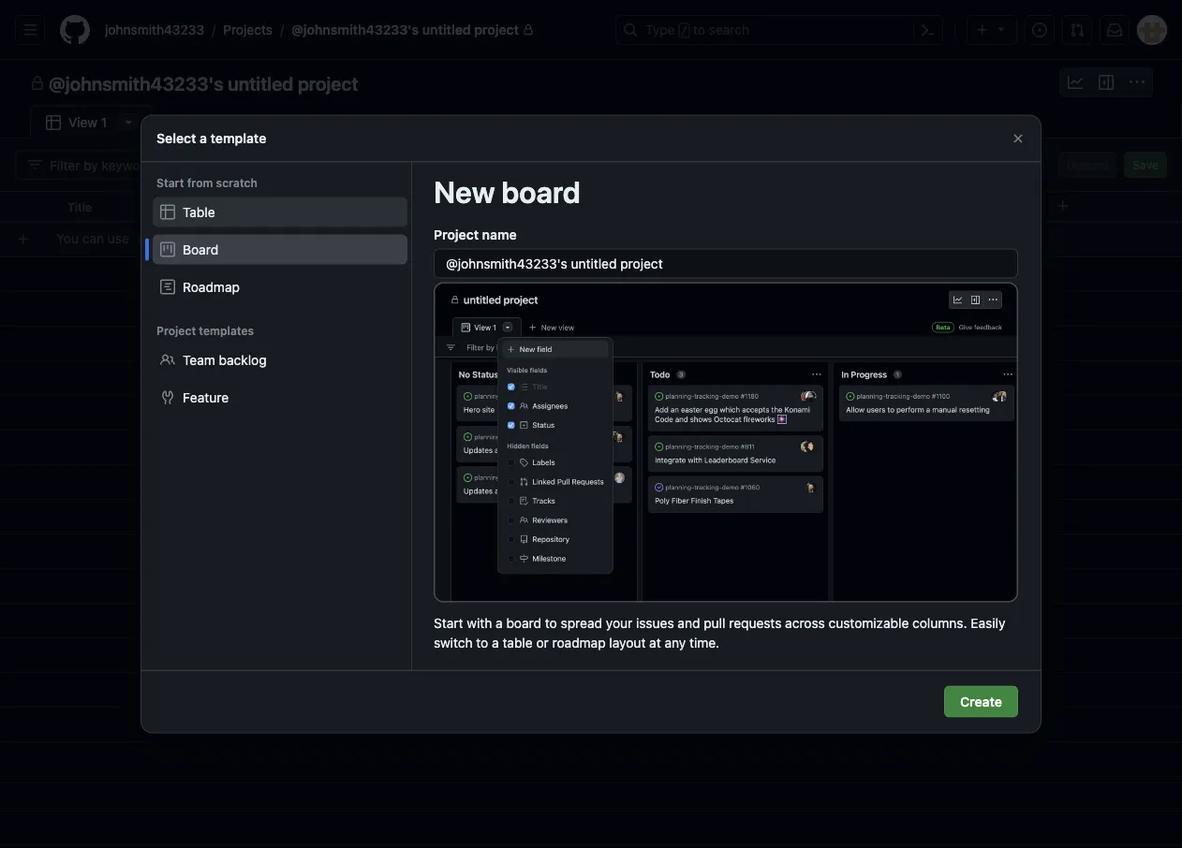 Task type: describe. For each thing, give the bounding box(es) containing it.
easily
[[971, 616, 1006, 632]]

or
[[536, 636, 549, 651]]

@johnsmith43233's untitled project link
[[284, 15, 541, 45]]

feature
[[183, 390, 229, 405]]

0 vertical spatial board
[[502, 174, 581, 209]]

team
[[183, 352, 215, 368]]

start for start with a board to spread your issues and pull requests across customizable columns. easily switch to a table or roadmap layout at any time.
[[434, 616, 463, 632]]

can
[[82, 231, 104, 246]]

1 column header from the left
[[0, 191, 56, 223]]

add field image
[[1056, 199, 1071, 214]]

an
[[274, 231, 288, 246]]

projects link
[[216, 15, 280, 45]]

scratch
[[216, 177, 258, 190]]

tab panel containing you can use
[[0, 139, 1182, 849]]

view filters region
[[15, 150, 1167, 180]]

table
[[503, 636, 533, 651]]

2 horizontal spatial sc 9kayk9 0 image
[[1068, 75, 1083, 90]]

team backlog element
[[153, 345, 408, 375]]

issues
[[636, 616, 674, 632]]

2 horizontal spatial sc 9kayk9 0 image
[[1130, 75, 1145, 90]]

control
[[137, 234, 176, 247]]

roadmap
[[183, 279, 240, 295]]

board inside start with a board to spread your issues and pull requests across customizable columns. easily switch to a table or roadmap layout at any time.
[[506, 616, 542, 632]]

layout
[[609, 636, 646, 651]]

project for project name
[[434, 227, 479, 243]]

backlog
[[219, 352, 267, 368]]

tab list containing new view
[[30, 105, 291, 140]]

project roadmap image
[[160, 280, 175, 295]]

@johnsmith43233's untitled project inside project navigation
[[49, 72, 358, 94]]

grid containing you can use
[[0, 191, 1182, 849]]

+
[[180, 234, 187, 247]]

homepage image
[[60, 15, 90, 45]]

start from scratch
[[156, 177, 258, 190]]

space
[[191, 234, 223, 247]]

project navigation
[[0, 60, 1182, 105]]

template
[[210, 131, 266, 146]]

2 view from the left
[[68, 115, 98, 130]]

search
[[709, 22, 750, 37]]

your
[[606, 616, 633, 632]]

untitled inside @johnsmith43233's untitled project link
[[422, 22, 471, 37]]

board element
[[153, 235, 408, 265]]

0 vertical spatial @johnsmith43233's untitled project
[[291, 22, 519, 37]]

notifications image
[[1107, 22, 1122, 37]]

project for project templates
[[156, 325, 196, 338]]

sc 9kayk9 0 image inside "view 1" link
[[46, 115, 61, 130]]

start with a board to spread your issues and pull requests across customizable columns. easily switch to a table or roadmap layout at any time. image
[[434, 282, 1018, 603]]

lock image
[[523, 24, 534, 36]]

discard button
[[1059, 152, 1117, 178]]

title
[[67, 200, 92, 214]]

to left search
[[693, 22, 705, 37]]

triangle down image
[[994, 21, 1009, 36]]

people image
[[160, 353, 175, 368]]

from
[[187, 177, 213, 190]]

tools image
[[160, 390, 175, 405]]

and
[[678, 616, 700, 632]]

issue opened image
[[1032, 22, 1047, 37]]

with
[[467, 616, 492, 632]]

table element
[[153, 197, 408, 227]]

item
[[292, 231, 318, 246]]

at
[[649, 636, 661, 651]]

/ for johnsmith43233
[[212, 22, 216, 37]]



Task type: locate. For each thing, give the bounding box(es) containing it.
feature element
[[153, 383, 408, 413]]

johnsmith43233 / projects /
[[105, 22, 284, 37]]

2 vertical spatial a
[[492, 636, 499, 651]]

create new item or add existing item image
[[16, 232, 31, 247]]

1 horizontal spatial project
[[474, 22, 519, 37]]

list
[[97, 15, 604, 45]]

new view button
[[153, 107, 261, 137]]

0 horizontal spatial start
[[156, 177, 184, 190]]

sc 9kayk9 0 image down notifications image
[[1099, 75, 1114, 90]]

list containing johnsmith43233 / projects /
[[97, 15, 604, 45]]

untitled inside project navigation
[[228, 72, 294, 94]]

roadmap element
[[153, 272, 408, 302]]

start with a board to spread your issues and pull requests across customizable columns. easily switch to a table or roadmap layout at any time.
[[434, 616, 1006, 651]]

project image
[[160, 242, 175, 257]]

untitled left 'lock' image
[[422, 22, 471, 37]]

board
[[183, 242, 218, 257]]

sc 9kayk9 0 image up "view 1" link
[[30, 76, 45, 91]]

table image
[[160, 205, 175, 220]]

0 horizontal spatial project
[[298, 72, 358, 94]]

to inside you can use control + space to add an item
[[232, 231, 244, 246]]

1 horizontal spatial sc 9kayk9 0 image
[[1099, 75, 1114, 90]]

new inside select a template alert dialog
[[434, 174, 495, 209]]

add
[[247, 231, 270, 246]]

new up project name at the left top of the page
[[434, 174, 495, 209]]

view 1
[[68, 115, 107, 130]]

1 horizontal spatial start
[[434, 616, 463, 632]]

projects
[[223, 22, 273, 37]]

row containing you can use
[[7, 222, 1182, 257]]

switch
[[434, 636, 473, 651]]

0 horizontal spatial sc 9kayk9 0 image
[[27, 157, 42, 172]]

board up "table"
[[506, 616, 542, 632]]

project inside project navigation
[[298, 72, 358, 94]]

type
[[645, 22, 675, 37]]

/ for type
[[681, 24, 688, 37]]

plus image
[[975, 22, 990, 37]]

Project name text field
[[435, 250, 1017, 278]]

2 column header from the left
[[665, 191, 852, 223]]

0 horizontal spatial column header
[[0, 191, 56, 223]]

type / to search
[[645, 22, 750, 37]]

new view
[[188, 114, 249, 130]]

roadmap
[[552, 636, 606, 651]]

sc 9kayk9 0 image up save
[[1130, 75, 1145, 90]]

0 horizontal spatial new
[[188, 114, 215, 130]]

sc 9kayk9 0 image left view 1
[[46, 115, 61, 130]]

project left name at the top of the page
[[434, 227, 479, 243]]

time.
[[690, 636, 720, 651]]

0 horizontal spatial /
[[212, 22, 216, 37]]

sc 9kayk9 0 image
[[1099, 75, 1114, 90], [1130, 75, 1145, 90], [27, 157, 42, 172]]

tab list
[[30, 105, 291, 140]]

you
[[56, 231, 79, 246]]

grid
[[0, 191, 1182, 849]]

1 horizontal spatial view
[[219, 114, 249, 130]]

use
[[108, 231, 129, 246]]

customizable
[[829, 616, 909, 632]]

1
[[101, 115, 107, 130]]

@johnsmith43233's inside project navigation
[[49, 72, 223, 94]]

0 horizontal spatial sc 9kayk9 0 image
[[30, 76, 45, 91]]

column header
[[0, 191, 56, 223], [665, 191, 852, 223]]

1 horizontal spatial project
[[434, 227, 479, 243]]

untitled
[[422, 22, 471, 37], [228, 72, 294, 94]]

/ right type on the right top
[[681, 24, 688, 37]]

start from scratch element
[[141, 197, 411, 302]]

start inside start with a board to spread your issues and pull requests across customizable columns. easily switch to a table or roadmap layout at any time.
[[434, 616, 463, 632]]

1 vertical spatial @johnsmith43233's untitled project
[[49, 72, 358, 94]]

start up the table image
[[156, 177, 184, 190]]

1 vertical spatial @johnsmith43233's
[[49, 72, 223, 94]]

you can use control + space to add an item
[[56, 231, 318, 247]]

board
[[502, 174, 581, 209], [506, 616, 542, 632]]

view up template
[[219, 114, 249, 130]]

command palette image
[[921, 22, 936, 37]]

project templates element
[[141, 345, 411, 413]]

view
[[219, 114, 249, 130], [68, 115, 98, 130]]

1 horizontal spatial /
[[280, 22, 284, 37]]

new inside popup button
[[188, 114, 215, 130]]

row inside grid
[[7, 222, 1182, 257]]

@johnsmith43233's
[[291, 22, 419, 37], [49, 72, 223, 94]]

sc 9kayk9 0 image
[[1068, 75, 1083, 90], [30, 76, 45, 91], [46, 115, 61, 130]]

to up or
[[545, 616, 557, 632]]

close image
[[1011, 131, 1026, 146]]

sc 9kayk9 0 image down "view 1" link
[[27, 157, 42, 172]]

sc 9kayk9 0 image down git pull request image
[[1068, 75, 1083, 90]]

git pull request image
[[1070, 22, 1085, 37]]

1 vertical spatial untitled
[[228, 72, 294, 94]]

1 vertical spatial project
[[156, 325, 196, 338]]

2 horizontal spatial /
[[681, 24, 688, 37]]

view left 1
[[68, 115, 98, 130]]

johnsmith43233
[[105, 22, 204, 37]]

project
[[474, 22, 519, 37], [298, 72, 358, 94]]

project name
[[434, 227, 517, 243]]

1 vertical spatial new
[[434, 174, 495, 209]]

start
[[156, 177, 184, 190], [434, 616, 463, 632]]

project templates
[[156, 325, 254, 338]]

/ left projects
[[212, 22, 216, 37]]

1 view from the left
[[219, 114, 249, 130]]

sc 9kayk9 0 image inside view filters region
[[27, 157, 42, 172]]

to left "add"
[[232, 231, 244, 246]]

1 horizontal spatial sc 9kayk9 0 image
[[46, 115, 61, 130]]

tab panel
[[0, 139, 1182, 849]]

untitled down projects link
[[228, 72, 294, 94]]

new for new view
[[188, 114, 215, 130]]

any
[[665, 636, 686, 651]]

/ inside type / to search
[[681, 24, 688, 37]]

columns.
[[913, 616, 967, 632]]

@johnsmith43233's untitled project
[[291, 22, 519, 37], [49, 72, 358, 94]]

to down with
[[476, 636, 488, 651]]

0 horizontal spatial @johnsmith43233's
[[49, 72, 223, 94]]

1 vertical spatial project
[[298, 72, 358, 94]]

new up select a template
[[188, 114, 215, 130]]

/ right projects
[[280, 22, 284, 37]]

board up name at the top of the page
[[502, 174, 581, 209]]

0 vertical spatial @johnsmith43233's
[[291, 22, 419, 37]]

new for new board
[[434, 174, 495, 209]]

templates
[[199, 325, 254, 338]]

project up people 'icon' on the top of the page
[[156, 325, 196, 338]]

view options for view 1 image
[[121, 114, 136, 129]]

row
[[7, 222, 1182, 257]]

johnsmith43233 link
[[97, 15, 212, 45]]

0 vertical spatial new
[[188, 114, 215, 130]]

1 horizontal spatial untitled
[[422, 22, 471, 37]]

select a template alert dialog
[[141, 116, 1041, 733]]

1 vertical spatial start
[[434, 616, 463, 632]]

discard
[[1067, 158, 1108, 171]]

a left "table"
[[492, 636, 499, 651]]

0 horizontal spatial untitled
[[228, 72, 294, 94]]

spread
[[561, 616, 602, 632]]

save button
[[1124, 152, 1167, 178]]

1 vertical spatial board
[[506, 616, 542, 632]]

a
[[200, 131, 207, 146], [496, 616, 503, 632], [492, 636, 499, 651]]

@johnsmith43233's inside list
[[291, 22, 419, 37]]

start up switch
[[434, 616, 463, 632]]

0 horizontal spatial project
[[156, 325, 196, 338]]

0 vertical spatial start
[[156, 177, 184, 190]]

column header up project name text box
[[665, 191, 852, 223]]

0 vertical spatial untitled
[[422, 22, 471, 37]]

team backlog
[[183, 352, 267, 368]]

across
[[785, 616, 825, 632]]

to
[[693, 22, 705, 37], [232, 231, 244, 246], [545, 616, 557, 632], [476, 636, 488, 651]]

save
[[1133, 158, 1159, 171]]

0 horizontal spatial view
[[68, 115, 98, 130]]

0 vertical spatial project
[[474, 22, 519, 37]]

new board region
[[0, 0, 1182, 849]]

column header up create new item or add existing item icon
[[0, 191, 56, 223]]

start for start from scratch
[[156, 177, 184, 190]]

a right with
[[496, 616, 503, 632]]

select a template
[[156, 131, 266, 146]]

1 horizontal spatial column header
[[665, 191, 852, 223]]

0 vertical spatial a
[[200, 131, 207, 146]]

/
[[212, 22, 216, 37], [280, 22, 284, 37], [681, 24, 688, 37]]

project inside @johnsmith43233's untitled project link
[[474, 22, 519, 37]]

pull
[[704, 616, 726, 632]]

view 1 link
[[30, 105, 153, 140]]

a down 'new view' on the left
[[200, 131, 207, 146]]

1 vertical spatial a
[[496, 616, 503, 632]]

1 horizontal spatial @johnsmith43233's
[[291, 22, 419, 37]]

select
[[156, 131, 196, 146]]

requests
[[729, 616, 782, 632]]

table
[[183, 204, 215, 220]]

new
[[188, 114, 215, 130], [434, 174, 495, 209]]

name
[[482, 227, 517, 243]]

project
[[434, 227, 479, 243], [156, 325, 196, 338]]

1 horizontal spatial new
[[434, 174, 495, 209]]

new board
[[434, 174, 581, 209]]

title row
[[0, 191, 1182, 223]]

0 vertical spatial project
[[434, 227, 479, 243]]

view inside popup button
[[219, 114, 249, 130]]



Task type: vqa. For each thing, say whether or not it's contained in the screenshot.
list
yes



